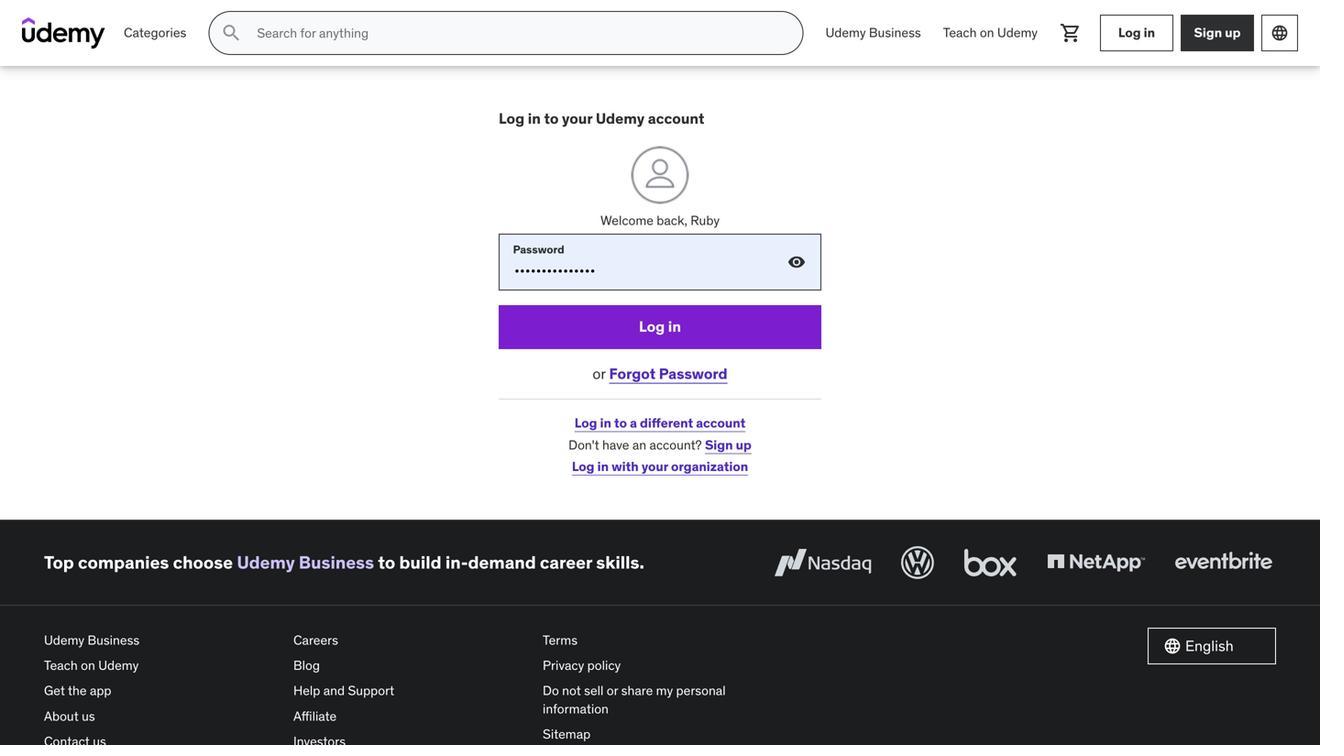 Task type: describe. For each thing, give the bounding box(es) containing it.
log down search for anything text box
[[499, 109, 525, 128]]

log in for log in button
[[639, 317, 681, 336]]

1 vertical spatial teach on udemy link
[[44, 653, 279, 679]]

get the app link
[[44, 679, 279, 704]]

account?
[[650, 437, 702, 453]]

about
[[44, 708, 79, 725]]

log in to a different account don't have an account? sign up log in with your organization
[[569, 415, 752, 475]]

log in button
[[499, 305, 822, 349]]

share
[[621, 683, 653, 699]]

password
[[659, 364, 728, 383]]

build
[[399, 552, 442, 574]]

careers
[[293, 632, 338, 649]]

1 horizontal spatial teach on udemy link
[[932, 11, 1049, 55]]

about us link
[[44, 704, 279, 729]]

top
[[44, 552, 74, 574]]

log right shopping cart with 0 items 'image'
[[1119, 24, 1141, 41]]

up inside log in to a different account don't have an account? sign up log in with your organization
[[736, 437, 752, 453]]

udemy business
[[826, 24, 921, 41]]

your inside log in to a different account don't have an account? sign up log in with your organization
[[642, 458, 668, 475]]

back,
[[657, 212, 688, 229]]

skills.
[[596, 552, 645, 574]]

log inside button
[[639, 317, 665, 336]]

welcome back, ruby
[[601, 212, 720, 229]]

sitemap link
[[543, 722, 778, 746]]

policy
[[587, 658, 621, 674]]

account for log in to your udemy account
[[648, 109, 705, 128]]

blog
[[293, 658, 320, 674]]

us
[[82, 708, 95, 725]]

small image
[[1164, 637, 1182, 656]]

and
[[323, 683, 345, 699]]

log down don't
[[572, 458, 595, 475]]

blog link
[[293, 653, 528, 679]]

1 horizontal spatial sign up link
[[1181, 15, 1254, 51]]

teach on udemy
[[943, 24, 1038, 41]]

shopping cart with 0 items image
[[1060, 22, 1082, 44]]

do
[[543, 683, 559, 699]]

eventbrite image
[[1171, 543, 1276, 583]]

don't
[[569, 437, 599, 453]]

privacy policy link
[[543, 653, 778, 679]]

business for udemy business
[[869, 24, 921, 41]]

help and support link
[[293, 679, 528, 704]]

companies
[[78, 552, 169, 574]]

demand
[[468, 552, 536, 574]]

0 vertical spatial your
[[562, 109, 593, 128]]

get
[[44, 683, 65, 699]]

sign inside log in to a different account don't have an account? sign up log in with your organization
[[705, 437, 733, 453]]

0 vertical spatial udemy business link
[[815, 11, 932, 55]]

with
[[612, 458, 639, 475]]

in inside "log in" link
[[1144, 24, 1156, 41]]

0 vertical spatial or
[[593, 364, 606, 383]]

an
[[633, 437, 647, 453]]

box image
[[960, 543, 1022, 583]]

different
[[640, 415, 693, 432]]

ruby image
[[631, 146, 690, 205]]

career
[[540, 552, 592, 574]]

udemy image
[[22, 17, 105, 49]]

welcome
[[601, 212, 654, 229]]

Search for anything text field
[[253, 17, 781, 49]]

log in to a different account link
[[575, 415, 746, 432]]

choose a language image
[[1271, 24, 1289, 42]]

teach inside udemy business teach on udemy get the app about us
[[44, 658, 78, 674]]

choose
[[173, 552, 233, 574]]

to for a
[[614, 415, 627, 432]]

sell
[[584, 683, 604, 699]]

terms privacy policy do not sell or share my personal information sitemap
[[543, 632, 726, 743]]

1 vertical spatial sign up link
[[705, 437, 752, 453]]



Task type: locate. For each thing, give the bounding box(es) containing it.
up up organization
[[736, 437, 752, 453]]

None password field
[[500, 235, 821, 290]]

0 vertical spatial sign up link
[[1181, 15, 1254, 51]]

1 horizontal spatial teach
[[943, 24, 977, 41]]

netapp image
[[1044, 543, 1149, 583]]

forgot
[[609, 364, 656, 383]]

in left sign up
[[1144, 24, 1156, 41]]

1 vertical spatial or
[[607, 683, 618, 699]]

sign up
[[1194, 24, 1241, 41]]

2 vertical spatial udemy business link
[[44, 628, 279, 653]]

0 vertical spatial on
[[980, 24, 995, 41]]

or inside terms privacy policy do not sell or share my personal information sitemap
[[607, 683, 618, 699]]

2 horizontal spatial to
[[614, 415, 627, 432]]

english button
[[1148, 628, 1276, 665]]

show password image
[[788, 253, 806, 271]]

log up don't
[[575, 415, 597, 432]]

volkswagen image
[[898, 543, 938, 583]]

0 horizontal spatial sign
[[705, 437, 733, 453]]

udemy
[[826, 24, 866, 41], [998, 24, 1038, 41], [596, 109, 645, 128], [237, 552, 295, 574], [44, 632, 84, 649], [98, 658, 139, 674]]

teach on udemy link left shopping cart with 0 items 'image'
[[932, 11, 1049, 55]]

the
[[68, 683, 87, 699]]

1 horizontal spatial or
[[607, 683, 618, 699]]

udemy business link
[[815, 11, 932, 55], [237, 552, 374, 574], [44, 628, 279, 653]]

to for your
[[544, 109, 559, 128]]

in inside log in button
[[668, 317, 681, 336]]

in left with
[[598, 458, 609, 475]]

sign right "log in" link
[[1194, 24, 1222, 41]]

affiliate
[[293, 708, 337, 725]]

1 vertical spatial sign
[[705, 437, 733, 453]]

on
[[980, 24, 995, 41], [81, 658, 95, 674]]

1 horizontal spatial log in
[[1119, 24, 1156, 41]]

to
[[544, 109, 559, 128], [614, 415, 627, 432], [378, 552, 395, 574]]

0 vertical spatial sign
[[1194, 24, 1222, 41]]

your
[[562, 109, 593, 128], [642, 458, 668, 475]]

submit search image
[[220, 22, 242, 44]]

in up have
[[600, 415, 612, 432]]

0 horizontal spatial teach on udemy link
[[44, 653, 279, 679]]

1 vertical spatial business
[[299, 552, 374, 574]]

0 vertical spatial teach
[[943, 24, 977, 41]]

0 vertical spatial teach on udemy link
[[932, 11, 1049, 55]]

personal
[[676, 683, 726, 699]]

log
[[1119, 24, 1141, 41], [499, 109, 525, 128], [639, 317, 665, 336], [575, 415, 597, 432], [572, 458, 595, 475]]

1 vertical spatial on
[[81, 658, 95, 674]]

account up ruby image
[[648, 109, 705, 128]]

log in right shopping cart with 0 items 'image'
[[1119, 24, 1156, 41]]

have
[[602, 437, 629, 453]]

or right sell
[[607, 683, 618, 699]]

1 vertical spatial your
[[642, 458, 668, 475]]

on up "the"
[[81, 658, 95, 674]]

a
[[630, 415, 637, 432]]

sign up link
[[1181, 15, 1254, 51], [705, 437, 752, 453]]

log up or forgot password
[[639, 317, 665, 336]]

0 vertical spatial log in
[[1119, 24, 1156, 41]]

0 horizontal spatial to
[[378, 552, 395, 574]]

categories button
[[113, 11, 197, 55]]

careers link
[[293, 628, 528, 653]]

0 horizontal spatial on
[[81, 658, 95, 674]]

nasdaq image
[[770, 543, 876, 583]]

up left the 'choose a language' icon
[[1225, 24, 1241, 41]]

help
[[293, 683, 320, 699]]

business inside udemy business teach on udemy get the app about us
[[88, 632, 140, 649]]

1 vertical spatial to
[[614, 415, 627, 432]]

sign up link up organization
[[705, 437, 752, 453]]

careers blog help and support affiliate
[[293, 632, 394, 725]]

teach on udemy link up about us link
[[44, 653, 279, 679]]

sign up organization
[[705, 437, 733, 453]]

forgot password link
[[609, 364, 728, 383]]

2 vertical spatial business
[[88, 632, 140, 649]]

1 vertical spatial udemy business link
[[237, 552, 374, 574]]

2 horizontal spatial business
[[869, 24, 921, 41]]

0 horizontal spatial your
[[562, 109, 593, 128]]

teach right "udemy business"
[[943, 24, 977, 41]]

log in inside button
[[639, 317, 681, 336]]

do not sell or share my personal information button
[[543, 679, 778, 722]]

account for log in to a different account don't have an account? sign up log in with your organization
[[696, 415, 746, 432]]

teach up get
[[44, 658, 78, 674]]

or forgot password
[[593, 364, 728, 383]]

1 horizontal spatial sign
[[1194, 24, 1222, 41]]

in-
[[446, 552, 468, 574]]

1 horizontal spatial up
[[1225, 24, 1241, 41]]

affiliate link
[[293, 704, 528, 729]]

1 horizontal spatial your
[[642, 458, 668, 475]]

up
[[1225, 24, 1241, 41], [736, 437, 752, 453]]

1 horizontal spatial on
[[980, 24, 995, 41]]

organization
[[671, 458, 748, 475]]

teach
[[943, 24, 977, 41], [44, 658, 78, 674]]

0 vertical spatial business
[[869, 24, 921, 41]]

0 horizontal spatial teach
[[44, 658, 78, 674]]

2 vertical spatial to
[[378, 552, 395, 574]]

terms link
[[543, 628, 778, 653]]

privacy
[[543, 658, 584, 674]]

business
[[869, 24, 921, 41], [299, 552, 374, 574], [88, 632, 140, 649]]

account inside log in to a different account don't have an account? sign up log in with your organization
[[696, 415, 746, 432]]

not
[[562, 683, 581, 699]]

sitemap
[[543, 726, 591, 743]]

to inside log in to a different account don't have an account? sign up log in with your organization
[[614, 415, 627, 432]]

0 horizontal spatial business
[[88, 632, 140, 649]]

on left shopping cart with 0 items 'image'
[[980, 24, 995, 41]]

0 horizontal spatial log in
[[639, 317, 681, 336]]

0 vertical spatial up
[[1225, 24, 1241, 41]]

business for udemy business teach on udemy get the app about us
[[88, 632, 140, 649]]

in up forgot password "link"
[[668, 317, 681, 336]]

terms
[[543, 632, 578, 649]]

or
[[593, 364, 606, 383], [607, 683, 618, 699]]

log in link
[[1100, 15, 1174, 51]]

categories
[[124, 24, 186, 41]]

information
[[543, 701, 609, 717]]

1 vertical spatial teach
[[44, 658, 78, 674]]

udemy business teach on udemy get the app about us
[[44, 632, 140, 725]]

0 horizontal spatial up
[[736, 437, 752, 453]]

account up organization
[[696, 415, 746, 432]]

or left forgot
[[593, 364, 606, 383]]

0 vertical spatial account
[[648, 109, 705, 128]]

log in
[[1119, 24, 1156, 41], [639, 317, 681, 336]]

log in up or forgot password
[[639, 317, 681, 336]]

1 horizontal spatial to
[[544, 109, 559, 128]]

app
[[90, 683, 111, 699]]

teach on udemy link
[[932, 11, 1049, 55], [44, 653, 279, 679]]

sign up link left the 'choose a language' icon
[[1181, 15, 1254, 51]]

log in with your organization link
[[572, 458, 748, 475]]

support
[[348, 683, 394, 699]]

1 vertical spatial log in
[[639, 317, 681, 336]]

ruby
[[691, 212, 720, 229]]

0 horizontal spatial or
[[593, 364, 606, 383]]

log in for "log in" link
[[1119, 24, 1156, 41]]

sign
[[1194, 24, 1222, 41], [705, 437, 733, 453]]

on inside udemy business teach on udemy get the app about us
[[81, 658, 95, 674]]

in down search for anything text box
[[528, 109, 541, 128]]

english
[[1186, 637, 1234, 655]]

log in to your udemy account
[[499, 109, 705, 128]]

top companies choose udemy business to build in-demand career skills.
[[44, 552, 645, 574]]

my
[[656, 683, 673, 699]]

account
[[648, 109, 705, 128], [696, 415, 746, 432]]

0 vertical spatial to
[[544, 109, 559, 128]]

in
[[1144, 24, 1156, 41], [528, 109, 541, 128], [668, 317, 681, 336], [600, 415, 612, 432], [598, 458, 609, 475]]

1 horizontal spatial business
[[299, 552, 374, 574]]

1 vertical spatial up
[[736, 437, 752, 453]]

0 horizontal spatial sign up link
[[705, 437, 752, 453]]

1 vertical spatial account
[[696, 415, 746, 432]]



Task type: vqa. For each thing, say whether or not it's contained in the screenshot.
Log In To A Different Account Don'T Have An Account? Sign Up Log In With Your Organization
yes



